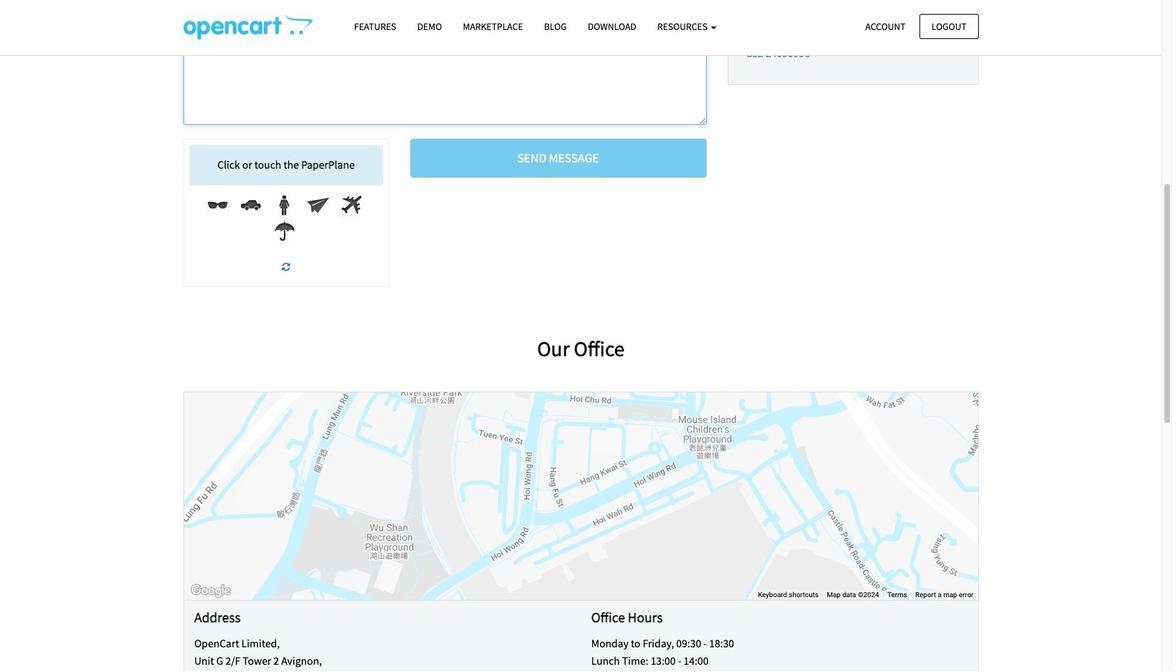 Task type: describe. For each thing, give the bounding box(es) containing it.
refresh image
[[282, 262, 290, 272]]

opencart - contact image
[[183, 15, 312, 40]]



Task type: vqa. For each thing, say whether or not it's contained in the screenshot.
"GOOGLE" image
yes



Task type: locate. For each thing, give the bounding box(es) containing it.
None text field
[[183, 0, 706, 125]]

map region
[[184, 393, 978, 600]]

google image
[[187, 582, 233, 600]]



